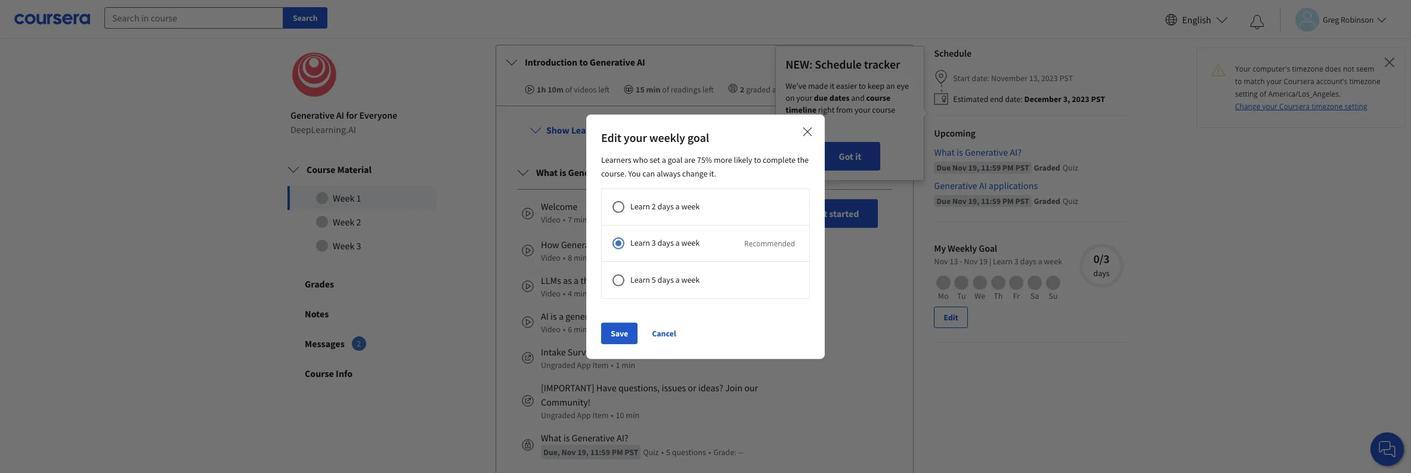 Task type: vqa. For each thing, say whether or not it's contained in the screenshot.
bottom date:
yes



Task type: describe. For each thing, give the bounding box(es) containing it.
grade:
[[714, 447, 737, 458]]

10m
[[548, 84, 564, 95]]

your inside dialog
[[624, 130, 647, 145]]

is for ai is a general purpose technology video • 6 min
[[551, 310, 557, 322]]

min inside how generative ai works video • 8 min
[[574, 252, 587, 263]]

15
[[636, 84, 645, 95]]

11:59 for what is generative ai? due nov 19, 11:59 pm pst graded quiz
[[981, 162, 1001, 173]]

what is generative ai? due, nov 19, 11:59 pm pst quiz • 5 questions • grade: --
[[541, 432, 743, 458]]

0 horizontal spatial setting
[[1235, 89, 1258, 99]]

got it
[[839, 150, 862, 162]]

what is generative ai? due nov 19, 11:59 pm pst graded quiz
[[934, 146, 1079, 173]]

chat with us image
[[1378, 440, 1397, 459]]

left left 'dates'
[[818, 84, 830, 95]]

generative inside dropdown button
[[590, 56, 635, 68]]

always
[[657, 168, 681, 179]]

nov left 19
[[964, 256, 978, 267]]

what is generative ai? link
[[934, 145, 1126, 159]]

goal inside learners who set a goal are 75% more likely to complete the course. you can always change it.
[[668, 154, 683, 165]]

due inside 'generative ai applications due nov 19, 11:59 pm pst graded quiz'
[[937, 196, 951, 206]]

learn 3 days a week
[[631, 238, 700, 248]]

generative inside generative ai for everyone deeplearning.ai
[[291, 109, 334, 121]]

learn for learn 2 days a week
[[631, 201, 650, 212]]

introduction to generative ai button
[[496, 45, 914, 79]]

pst up 3,
[[1060, 73, 1073, 84]]

weekly
[[649, 130, 685, 145]]

info
[[336, 367, 353, 379]]

homepage.
[[786, 116, 825, 127]]

learners
[[601, 154, 632, 165]]

19, inside 'generative ai applications due nov 19, 11:59 pm pst graded quiz'
[[969, 196, 980, 206]]

2 up course info link
[[357, 339, 361, 349]]

to inside dropdown button
[[579, 56, 588, 68]]

1 vertical spatial coursera
[[1280, 101, 1310, 112]]

min inside llms as a thought partner video • 4 min
[[574, 288, 587, 299]]

graded inside 'generative ai applications due nov 19, 11:59 pm pst graded quiz'
[[1034, 196, 1061, 206]]

partner
[[615, 274, 644, 286]]

change
[[682, 168, 708, 179]]

0 vertical spatial timezone
[[1292, 64, 1324, 74]]

edit for edit
[[944, 312, 959, 323]]

not
[[1343, 64, 1355, 74]]

right from your course homepage.
[[786, 104, 896, 127]]

what for what is generative ai?
[[536, 166, 558, 178]]

[important] have questions, issues or ideas? join our community! ungraded app item • 10 min
[[541, 382, 758, 421]]

week 1 link
[[288, 186, 437, 210]]

end
[[990, 94, 1004, 104]]

your computer's timezone does not seem to match your coursera account's timezone setting of america/los_angeles. change your coursera timezone setting
[[1235, 64, 1381, 112]]

0 vertical spatial coursera
[[1284, 76, 1315, 87]]

• left grade:
[[709, 447, 711, 458]]

a up learn 5 days a week at bottom left
[[676, 238, 680, 248]]

timezone mismatch warning modal dialog
[[1197, 48, 1405, 128]]

3 inside the my weekly goal nov 13 - nov 19 | learn 3 days a week
[[1015, 256, 1019, 267]]

set
[[650, 154, 660, 165]]

• inside how generative ai works video • 8 min
[[563, 252, 566, 263]]

learn inside the my weekly goal nov 13 - nov 19 | learn 3 days a week
[[993, 256, 1013, 267]]

days down 0/3
[[1094, 268, 1110, 279]]

graded for assessments
[[746, 84, 771, 95]]

thought
[[581, 274, 613, 286]]

are
[[684, 154, 696, 165]]

show
[[546, 124, 570, 136]]

to inside we've made it easier to keep an eye on your
[[859, 80, 866, 91]]

a down learn 3 days a week at the left bottom of the page
[[676, 274, 680, 285]]

• left questions
[[661, 447, 664, 458]]

graded inside what is generative ai? due nov 19, 11:59 pm pst graded quiz
[[1034, 162, 1061, 173]]

3 for learn
[[652, 238, 656, 248]]

course inside course timeline
[[867, 92, 891, 103]]

0/3 days
[[1094, 251, 1110, 279]]

min inside intake survey ungraded app item • 1 min
[[622, 360, 635, 370]]

eye
[[897, 80, 909, 91]]

1 vertical spatial 2023
[[1072, 94, 1090, 104]]

1 vertical spatial date:
[[1005, 94, 1023, 104]]

what is generative ai?
[[536, 166, 628, 178]]

1 graded assessment left
[[807, 166, 893, 177]]

cancel button
[[647, 322, 681, 344]]

edit button
[[934, 307, 968, 328]]

pst right 3,
[[1091, 94, 1105, 104]]

nov inside what is generative ai? due, nov 19, 11:59 pm pst quiz • 5 questions • grade: --
[[562, 447, 576, 458]]

3,
[[1064, 94, 1070, 104]]

the
[[797, 154, 809, 165]]

november
[[991, 73, 1028, 84]]

ai inside introduction to generative ai dropdown button
[[637, 56, 645, 68]]

• inside llms as a thought partner video • 4 min
[[563, 288, 566, 299]]

welcome
[[541, 200, 578, 212]]

week for week 3
[[333, 240, 355, 252]]

search button
[[283, 7, 327, 29]]

item inside intake survey ungraded app item • 1 min
[[593, 360, 609, 370]]

11:59 inside 'generative ai applications due nov 19, 11:59 pm pst graded quiz'
[[981, 196, 1001, 206]]

deeplearning.ai
[[291, 123, 356, 135]]

15 min of readings left
[[636, 84, 714, 95]]

nov inside 'generative ai applications due nov 19, 11:59 pm pst graded quiz'
[[953, 196, 967, 206]]

llms
[[541, 274, 561, 286]]

2 vertical spatial timezone
[[1312, 101, 1343, 112]]

complete
[[763, 154, 796, 165]]

how
[[541, 239, 559, 251]]

english
[[1183, 13, 1212, 25]]

11:59 for what is generative ai? due, nov 19, 11:59 pm pst quiz • 5 questions • grade: --
[[590, 447, 610, 458]]

left right assessment
[[881, 166, 893, 177]]

applications
[[989, 180, 1038, 191]]

notes
[[305, 308, 329, 320]]

dates
[[830, 92, 850, 103]]

13,
[[1029, 73, 1040, 84]]

is for what is generative ai?
[[560, 166, 566, 178]]

deeplearning.ai image
[[291, 51, 338, 98]]

we've
[[786, 80, 807, 91]]

19, for what is generative ai? due, nov 19, 11:59 pm pst quiz • 5 questions • grade: --
[[578, 447, 589, 458]]

my
[[934, 242, 946, 254]]

1 vertical spatial timezone
[[1350, 76, 1381, 87]]

everyone
[[359, 109, 397, 121]]

as
[[563, 274, 572, 286]]

due dates and
[[814, 92, 867, 103]]

my weekly goal nov 13 - nov 19 | learn 3 days a week
[[934, 242, 1063, 267]]

75%
[[697, 154, 712, 165]]

6
[[568, 324, 572, 335]]

2 down introduction to generative ai dropdown button
[[740, 84, 745, 95]]

start date: november 13, 2023 pst
[[954, 73, 1073, 84]]

5 inside 'edit your weekly goal' option group
[[652, 274, 656, 285]]

intake
[[541, 346, 566, 358]]

ai is a general purpose technology video • 6 min
[[541, 310, 677, 335]]

get
[[813, 208, 828, 219]]

course.
[[601, 168, 627, 179]]

messages
[[305, 338, 345, 350]]

1 vertical spatial 1
[[356, 192, 361, 204]]

learn 2 days a week
[[631, 201, 700, 212]]

questions,
[[619, 382, 660, 394]]

1h 10m of videos left
[[537, 84, 610, 95]]

a inside learners who set a goal are 75% more likely to complete the course. you can always change it.
[[662, 154, 666, 165]]

it inside we've made it easier to keep an eye on your
[[830, 80, 835, 91]]

days for learn 2 days a week
[[658, 201, 674, 212]]

• inside [important] have questions, issues or ideas? join our community! ungraded app item • 10 min
[[611, 410, 614, 421]]

close image
[[801, 124, 815, 139]]

can
[[643, 168, 655, 179]]

2 graded assessments left
[[740, 84, 830, 95]]

purpose
[[597, 310, 630, 322]]

13
[[950, 256, 958, 267]]

of for videos
[[565, 84, 572, 95]]

learn for learn 5 days a week
[[631, 274, 650, 285]]

ungraded inside intake survey ungraded app item • 1 min
[[541, 360, 576, 370]]

ai inside ai is a general purpose technology video • 6 min
[[541, 310, 549, 322]]

is for what is generative ai? due nov 19, 11:59 pm pst graded quiz
[[957, 146, 963, 158]]

min right 15
[[646, 84, 661, 95]]

intake survey ungraded app item • 1 min
[[541, 346, 635, 370]]

more
[[714, 154, 732, 165]]

edit for edit your weekly goal
[[601, 130, 622, 145]]

new: schedule tracker
[[786, 57, 900, 72]]

issues
[[662, 382, 686, 394]]

your right "change" on the top of the page
[[1263, 101, 1278, 112]]

a down always
[[676, 201, 680, 212]]

course for course info
[[305, 367, 334, 379]]

2 horizontal spatial 1
[[807, 166, 811, 177]]

0 vertical spatial date:
[[972, 73, 990, 84]]

2 inside 'edit your weekly goal' option group
[[652, 201, 656, 212]]

a inside ai is a general purpose technology video • 6 min
[[559, 310, 564, 322]]

keep
[[868, 80, 885, 91]]



Task type: locate. For each thing, give the bounding box(es) containing it.
generative inside what is generative ai? due, nov 19, 11:59 pm pst quiz • 5 questions • grade: --
[[572, 432, 615, 444]]

a inside llms as a thought partner video • 4 min
[[574, 274, 579, 286]]

to inside 'your computer's timezone does not seem to match your coursera account's timezone setting of america/los_angeles. change your coursera timezone setting'
[[1235, 76, 1242, 87]]

2 vertical spatial quiz
[[643, 447, 659, 458]]

app down "community!"
[[577, 410, 591, 421]]

search
[[293, 13, 318, 23]]

0 vertical spatial what
[[934, 146, 955, 158]]

is up welcome
[[560, 166, 566, 178]]

item inside [important] have questions, issues or ideas? join our community! ungraded app item • 10 min
[[593, 410, 609, 421]]

cancel
[[652, 328, 676, 339]]

quiz inside 'generative ai applications due nov 19, 11:59 pm pst graded quiz'
[[1063, 196, 1079, 206]]

2 vertical spatial what
[[541, 432, 562, 444]]

1 ungraded from the top
[[541, 360, 576, 370]]

what inside what is generative ai? due nov 19, 11:59 pm pst graded quiz
[[934, 146, 955, 158]]

our
[[745, 382, 758, 394]]

ai inside generative ai for everyone deeplearning.ai
[[336, 109, 344, 121]]

0 horizontal spatial schedule
[[815, 57, 862, 72]]

show notifications image
[[1250, 15, 1265, 29]]

app inside intake survey ungraded app item • 1 min
[[577, 360, 591, 370]]

week
[[333, 192, 355, 204], [333, 216, 355, 228], [333, 240, 355, 252]]

due,
[[543, 447, 560, 458]]

1 vertical spatial it
[[855, 150, 862, 162]]

a left general
[[559, 310, 564, 322]]

0 vertical spatial ungraded
[[541, 360, 576, 370]]

coursera down america/los_angeles.
[[1280, 101, 1310, 112]]

course material
[[307, 163, 372, 175]]

pst inside 'generative ai applications due nov 19, 11:59 pm pst graded quiz'
[[1016, 196, 1029, 206]]

3 inside 'edit your weekly goal' option group
[[652, 238, 656, 248]]

1 vertical spatial goal
[[668, 154, 683, 165]]

video inside ai is a general purpose technology video • 6 min
[[541, 324, 561, 335]]

nov right due,
[[562, 447, 576, 458]]

a right as
[[574, 274, 579, 286]]

0 vertical spatial edit
[[601, 130, 622, 145]]

19, down upcoming
[[969, 162, 980, 173]]

pm down 10 on the bottom left of page
[[612, 447, 623, 458]]

1 horizontal spatial date:
[[1005, 94, 1023, 104]]

left right videos on the top
[[598, 84, 610, 95]]

course info link
[[276, 358, 448, 388]]

video down llms
[[541, 288, 561, 299]]

community!
[[541, 396, 591, 408]]

2 due from the top
[[937, 196, 951, 206]]

ai left works
[[606, 239, 614, 251]]

introduction
[[525, 56, 578, 68]]

on
[[786, 92, 795, 103]]

grades link
[[276, 269, 448, 299]]

video left the 6
[[541, 324, 561, 335]]

welcome video • 7 min
[[541, 200, 587, 225]]

-
[[960, 256, 962, 267], [738, 447, 741, 458], [741, 447, 743, 458]]

quiz down what is generative ai? link
[[1063, 162, 1079, 173]]

0 vertical spatial week
[[333, 192, 355, 204]]

0/3
[[1094, 251, 1110, 266]]

course
[[307, 163, 335, 175], [305, 367, 334, 379]]

week 3
[[333, 240, 361, 252]]

course for course material
[[307, 163, 335, 175]]

estimated end date: december 3, 2023 pst
[[954, 94, 1105, 104]]

learn up partner
[[631, 238, 650, 248]]

2 vertical spatial 19,
[[578, 447, 589, 458]]

easier
[[836, 80, 857, 91]]

2 graded from the top
[[1034, 196, 1061, 206]]

video inside welcome video • 7 min
[[541, 214, 561, 225]]

1 up week 2 'link'
[[356, 192, 361, 204]]

generative ai applications due nov 19, 11:59 pm pst graded quiz
[[934, 180, 1079, 206]]

10
[[616, 410, 624, 421]]

course inside dropdown button
[[307, 163, 335, 175]]

grades
[[305, 278, 334, 290]]

got
[[839, 150, 854, 162]]

is left general
[[551, 310, 557, 322]]

0 horizontal spatial edit
[[601, 130, 622, 145]]

0 vertical spatial 2023
[[1042, 73, 1058, 84]]

what
[[934, 146, 955, 158], [536, 166, 558, 178], [541, 432, 562, 444]]

a
[[662, 154, 666, 165], [676, 201, 680, 212], [676, 238, 680, 248], [1038, 256, 1043, 267], [676, 274, 680, 285], [574, 274, 579, 286], [559, 310, 564, 322]]

of for readings
[[662, 84, 669, 95]]

pm
[[1003, 162, 1014, 173], [1003, 196, 1014, 206], [612, 447, 623, 458]]

it up 'dates'
[[830, 80, 835, 91]]

2 down can
[[652, 201, 656, 212]]

1 vertical spatial ungraded
[[541, 410, 576, 421]]

4 video from the top
[[541, 324, 561, 335]]

1 horizontal spatial edit
[[944, 312, 959, 323]]

item down survey
[[593, 360, 609, 370]]

ungraded inside [important] have questions, issues or ideas? join our community! ungraded app item • 10 min
[[541, 410, 576, 421]]

likely
[[734, 154, 752, 165]]

2 inside week 2 'link'
[[356, 216, 361, 228]]

ai? up "applications"
[[1010, 146, 1022, 158]]

2 horizontal spatial of
[[1260, 89, 1267, 99]]

1 horizontal spatial 5
[[666, 447, 670, 458]]

ai inside 'generative ai applications due nov 19, 11:59 pm pst graded quiz'
[[979, 180, 987, 191]]

19, inside what is generative ai? due, nov 19, 11:59 pm pst quiz • 5 questions • grade: --
[[578, 447, 589, 458]]

nov left 13
[[934, 256, 948, 267]]

days right partner
[[658, 274, 674, 285]]

course material button
[[278, 153, 446, 186]]

week down week 2
[[333, 240, 355, 252]]

1 due from the top
[[937, 162, 951, 173]]

1 vertical spatial item
[[593, 410, 609, 421]]

week 2
[[333, 216, 361, 228]]

learn for learn 3 days a week
[[631, 238, 650, 248]]

• inside intake survey ungraded app item • 1 min
[[611, 360, 614, 370]]

to up videos on the top
[[579, 56, 588, 68]]

2 video from the top
[[541, 252, 561, 263]]

min inside ai is a general purpose technology video • 6 min
[[574, 324, 587, 335]]

ai up 15
[[637, 56, 645, 68]]

1 vertical spatial graded
[[813, 166, 837, 177]]

0 vertical spatial 1
[[807, 166, 811, 177]]

edit your weekly goal option group
[[601, 189, 845, 299]]

ai inside how generative ai works video • 8 min
[[606, 239, 614, 251]]

2 app from the top
[[577, 410, 591, 421]]

a inside the my weekly goal nov 13 - nov 19 | learn 3 days a week
[[1038, 256, 1043, 267]]

2023 right 3,
[[1072, 94, 1090, 104]]

generative inside how generative ai works video • 8 min
[[561, 239, 604, 251]]

3 week from the top
[[333, 240, 355, 252]]

join
[[725, 382, 743, 394]]

• inside welcome video • 7 min
[[563, 214, 566, 225]]

who
[[633, 154, 648, 165]]

1 vertical spatial 11:59
[[981, 196, 1001, 206]]

ai left general
[[541, 310, 549, 322]]

0 horizontal spatial 1
[[356, 192, 361, 204]]

your
[[1235, 64, 1251, 74]]

graded for assessment
[[813, 166, 837, 177]]

2 vertical spatial ai?
[[617, 432, 629, 444]]

0 vertical spatial app
[[577, 360, 591, 370]]

days down always
[[658, 201, 674, 212]]

days inside the my weekly goal nov 13 - nov 19 | learn 3 days a week
[[1020, 256, 1037, 267]]

week for week 2
[[333, 216, 355, 228]]

is inside what is generative ai? due nov 19, 11:59 pm pst graded quiz
[[957, 146, 963, 158]]

date: right end
[[1005, 94, 1023, 104]]

3 down week 2 'link'
[[356, 240, 361, 252]]

item left 10 on the bottom left of page
[[593, 410, 609, 421]]

week 1
[[333, 192, 361, 204]]

0 vertical spatial quiz
[[1063, 162, 1079, 173]]

2023 right 13, at right
[[1042, 73, 1058, 84]]

quiz for applications
[[1063, 196, 1079, 206]]

1 horizontal spatial 2023
[[1072, 94, 1090, 104]]

pm inside what is generative ai? due nov 19, 11:59 pm pst graded quiz
[[1003, 162, 1014, 173]]

what up due,
[[541, 432, 562, 444]]

week inside 'link'
[[333, 216, 355, 228]]

made
[[808, 80, 828, 91]]

• left 4
[[563, 288, 566, 299]]

2 vertical spatial 1
[[616, 360, 620, 370]]

8
[[568, 252, 572, 263]]

11:59 down "applications"
[[981, 196, 1001, 206]]

1 week from the top
[[333, 192, 355, 204]]

1 vertical spatial quiz
[[1063, 196, 1079, 206]]

11:59
[[981, 162, 1001, 173], [981, 196, 1001, 206], [590, 447, 610, 458]]

pst down [important] have questions, issues or ideas? join our community! ungraded app item • 10 min
[[625, 447, 639, 458]]

nov down upcoming
[[953, 162, 967, 173]]

0 horizontal spatial graded
[[746, 84, 771, 95]]

ai? inside what is generative ai? due, nov 19, 11:59 pm pst quiz • 5 questions • grade: --
[[617, 432, 629, 444]]

what up welcome
[[536, 166, 558, 178]]

generative inside what is generative ai? due nov 19, 11:59 pm pst graded quiz
[[965, 146, 1008, 158]]

2 week from the top
[[333, 216, 355, 228]]

is inside ai is a general purpose technology video • 6 min
[[551, 310, 557, 322]]

0 vertical spatial 11:59
[[981, 162, 1001, 173]]

11:59 inside what is generative ai? due nov 19, 11:59 pm pst graded quiz
[[981, 162, 1001, 173]]

1 vertical spatial graded
[[1034, 196, 1061, 206]]

5 right partner
[[652, 274, 656, 285]]

week down week 1 at the left
[[333, 216, 355, 228]]

edit down 'mo'
[[944, 312, 959, 323]]

1 horizontal spatial schedule
[[934, 47, 972, 59]]

upcoming
[[934, 127, 976, 139]]

of left readings on the left of page
[[662, 84, 669, 95]]

days up learn 5 days a week at bottom left
[[658, 238, 674, 248]]

0 vertical spatial due
[[937, 162, 951, 173]]

19, inside what is generative ai? due nov 19, 11:59 pm pst graded quiz
[[969, 162, 980, 173]]

schedule
[[934, 47, 972, 59], [815, 57, 862, 72]]

0 vertical spatial graded
[[746, 84, 771, 95]]

2 horizontal spatial 3
[[1015, 256, 1019, 267]]

Search in course text field
[[104, 7, 283, 29]]

or
[[688, 382, 697, 394]]

3 video from the top
[[541, 288, 561, 299]]

video inside how generative ai works video • 8 min
[[541, 252, 561, 263]]

change your coursera timezone setting link
[[1235, 101, 1368, 112]]

week for learn 2 days a week
[[682, 201, 700, 212]]

2 vertical spatial 11:59
[[590, 447, 610, 458]]

seem
[[1357, 64, 1375, 74]]

week 2 link
[[288, 210, 437, 234]]

week for week 1
[[333, 192, 355, 204]]

learners who set a goal are 75% more likely to complete the course. you can always change it.
[[601, 154, 809, 179]]

pm for what is generative ai? due, nov 19, 11:59 pm pst quiz • 5 questions • grade: --
[[612, 447, 623, 458]]

1 video from the top
[[541, 214, 561, 225]]

general
[[566, 310, 595, 322]]

graded down what is generative ai? link
[[1034, 162, 1061, 173]]

help center image
[[1380, 442, 1395, 456]]

app inside [important] have questions, issues or ideas? join our community! ungraded app item • 10 min
[[577, 410, 591, 421]]

0 horizontal spatial goal
[[668, 154, 683, 165]]

coursera image
[[14, 10, 90, 29]]

• left 8
[[563, 252, 566, 263]]

0 vertical spatial item
[[593, 360, 609, 370]]

0 horizontal spatial 2023
[[1042, 73, 1058, 84]]

• left 10 on the bottom left of page
[[611, 410, 614, 421]]

1 horizontal spatial 3
[[652, 238, 656, 248]]

5 left questions
[[666, 447, 670, 458]]

december
[[1025, 94, 1062, 104]]

ai? for what is generative ai? due, nov 19, 11:59 pm pst quiz • 5 questions • grade: --
[[617, 432, 629, 444]]

generative inside 'generative ai applications due nov 19, 11:59 pm pst graded quiz'
[[934, 180, 977, 191]]

0 horizontal spatial 5
[[652, 274, 656, 285]]

course down an
[[872, 104, 896, 115]]

5 inside what is generative ai? due, nov 19, 11:59 pm pst quiz • 5 questions • grade: --
[[666, 447, 670, 458]]

week down learn 3 days a week at the left bottom of the page
[[682, 274, 700, 285]]

2 item from the top
[[593, 410, 609, 421]]

is inside what is generative ai? due, nov 19, 11:59 pm pst quiz • 5 questions • grade: --
[[564, 432, 570, 444]]

your
[[1267, 76, 1282, 87], [797, 92, 812, 103], [1263, 101, 1278, 112], [855, 104, 871, 115], [624, 130, 647, 145]]

goal left are
[[668, 154, 683, 165]]

min right 7
[[574, 214, 587, 225]]

1 vertical spatial edit
[[944, 312, 959, 323]]

left right readings on the left of page
[[703, 84, 714, 95]]

1 horizontal spatial 1
[[616, 360, 620, 370]]

• inside ai is a general purpose technology video • 6 min
[[563, 324, 566, 335]]

1 vertical spatial setting
[[1345, 101, 1368, 112]]

19
[[980, 256, 988, 267]]

course inside right from your course homepage.
[[872, 104, 896, 115]]

to inside learners who set a goal are 75% more likely to complete the course. you can always change it.
[[754, 154, 761, 165]]

• up have
[[611, 360, 614, 370]]

11:59 up "applications"
[[981, 162, 1001, 173]]

|
[[990, 256, 992, 267]]

you
[[628, 168, 641, 179]]

• left the 6
[[563, 324, 566, 335]]

we
[[975, 290, 986, 301]]

due down upcoming
[[937, 162, 951, 173]]

is for what is generative ai? due, nov 19, 11:59 pm pst quiz • 5 questions • grade: --
[[564, 432, 570, 444]]

and
[[851, 92, 865, 103]]

pm inside 'generative ai applications due nov 19, 11:59 pm pst graded quiz'
[[1003, 196, 1014, 206]]

19, for what is generative ai? due nov 19, 11:59 pm pst graded quiz
[[969, 162, 980, 173]]

to down your
[[1235, 76, 1242, 87]]

19,
[[969, 162, 980, 173], [969, 196, 980, 206], [578, 447, 589, 458]]

1 vertical spatial course
[[872, 104, 896, 115]]

ai? for what is generative ai?
[[615, 166, 628, 178]]

pst inside what is generative ai? due nov 19, 11:59 pm pst graded quiz
[[1016, 162, 1029, 173]]

th
[[994, 290, 1003, 301]]

3 for week
[[356, 240, 361, 252]]

your up "who"
[[624, 130, 647, 145]]

of right 10m
[[565, 84, 572, 95]]

date: right start
[[972, 73, 990, 84]]

nov inside what is generative ai? due nov 19, 11:59 pm pst graded quiz
[[953, 162, 967, 173]]

edit inside button
[[944, 312, 959, 323]]

graded
[[1034, 162, 1061, 173], [1034, 196, 1061, 206]]

11:59 inside what is generative ai? due, nov 19, 11:59 pm pst quiz • 5 questions • grade: --
[[590, 447, 610, 458]]

of inside 'your computer's timezone does not seem to match your coursera account's timezone setting of america/los_angeles. change your coursera timezone setting'
[[1260, 89, 1267, 99]]

how generative ai works video • 8 min
[[541, 239, 640, 263]]

2 ungraded from the top
[[541, 410, 576, 421]]

2 vertical spatial week
[[333, 240, 355, 252]]

save button
[[601, 322, 638, 344]]

llms as a thought partner video • 4 min
[[541, 274, 644, 299]]

0 vertical spatial course
[[867, 92, 891, 103]]

1 vertical spatial due
[[937, 196, 951, 206]]

is down "community!"
[[564, 432, 570, 444]]

timezone up america/los_angeles.
[[1292, 64, 1324, 74]]

0 vertical spatial pm
[[1003, 162, 1014, 173]]

0 horizontal spatial date:
[[972, 73, 990, 84]]

quiz for generative
[[643, 447, 659, 458]]

get started
[[813, 208, 859, 219]]

0 horizontal spatial it
[[830, 80, 835, 91]]

week for learn 5 days a week
[[682, 274, 700, 285]]

week 3 link
[[288, 234, 437, 258]]

ai? inside what is generative ai? due nov 19, 11:59 pm pst graded quiz
[[1010, 146, 1022, 158]]

days up sa in the bottom right of the page
[[1020, 256, 1037, 267]]

ai?
[[1010, 146, 1022, 158], [615, 166, 628, 178], [617, 432, 629, 444]]

what for what is generative ai? due, nov 19, 11:59 pm pst quiz • 5 questions • grade: --
[[541, 432, 562, 444]]

week up su
[[1044, 256, 1063, 267]]

it right got
[[855, 150, 862, 162]]

0 vertical spatial 5
[[652, 274, 656, 285]]

min inside [important] have questions, issues or ideas? join our community! ungraded app item • 10 min
[[626, 410, 640, 421]]

week down "change" at top
[[682, 201, 700, 212]]

1 vertical spatial week
[[333, 216, 355, 228]]

1 horizontal spatial goal
[[688, 130, 709, 145]]

what inside what is generative ai? due, nov 19, 11:59 pm pst quiz • 5 questions • grade: --
[[541, 432, 562, 444]]

min inside welcome video • 7 min
[[574, 214, 587, 225]]

locked image
[[522, 439, 534, 451]]

to up and
[[859, 80, 866, 91]]

ungraded down "community!"
[[541, 410, 576, 421]]

1
[[807, 166, 811, 177], [356, 192, 361, 204], [616, 360, 620, 370]]

1 vertical spatial pm
[[1003, 196, 1014, 206]]

nov
[[953, 162, 967, 173], [953, 196, 967, 206], [934, 256, 948, 267], [964, 256, 978, 267], [562, 447, 576, 458]]

quiz inside what is generative ai? due, nov 19, 11:59 pm pst quiz • 5 questions • grade: --
[[643, 447, 659, 458]]

survey
[[568, 346, 595, 358]]

it
[[830, 80, 835, 91], [855, 150, 862, 162]]

pst inside what is generative ai? due, nov 19, 11:59 pm pst quiz • 5 questions • grade: --
[[625, 447, 639, 458]]

1 horizontal spatial setting
[[1345, 101, 1368, 112]]

it inside button
[[855, 150, 862, 162]]

4
[[568, 288, 572, 299]]

setting up "change" on the top of the page
[[1235, 89, 1258, 99]]

0 vertical spatial 19,
[[969, 162, 980, 173]]

3
[[652, 238, 656, 248], [356, 240, 361, 252], [1015, 256, 1019, 267]]

0 vertical spatial course
[[307, 163, 335, 175]]

days for learn 3 days a week
[[658, 238, 674, 248]]

0 vertical spatial goal
[[688, 130, 709, 145]]

week for learn 3 days a week
[[682, 238, 700, 248]]

2
[[740, 84, 745, 95], [652, 201, 656, 212], [356, 216, 361, 228], [357, 339, 361, 349]]

your down computer's
[[1267, 76, 1282, 87]]

0 vertical spatial it
[[830, 80, 835, 91]]

ai
[[637, 56, 645, 68], [336, 109, 344, 121], [979, 180, 987, 191], [606, 239, 614, 251], [541, 310, 549, 322]]

video down how
[[541, 252, 561, 263]]

due up my
[[937, 196, 951, 206]]

0 vertical spatial setting
[[1235, 89, 1258, 99]]

pst down what is generative ai? link
[[1016, 162, 1029, 173]]

days for learn 5 days a week
[[658, 274, 674, 285]]

pm up "applications"
[[1003, 162, 1014, 173]]

week inside the my weekly goal nov 13 - nov 19 | learn 3 days a week
[[1044, 256, 1063, 267]]

edit inside dialog
[[601, 130, 622, 145]]

pm for what is generative ai? due nov 19, 11:59 pm pst graded quiz
[[1003, 162, 1014, 173]]

schedule up easier
[[815, 57, 862, 72]]

1 item from the top
[[593, 360, 609, 370]]

• left 7
[[563, 214, 566, 225]]

0 vertical spatial graded
[[1034, 162, 1061, 173]]

1 up have
[[616, 360, 620, 370]]

1 vertical spatial app
[[577, 410, 591, 421]]

learn right |
[[993, 256, 1013, 267]]

pm inside what is generative ai? due, nov 19, 11:59 pm pst quiz • 5 questions • grade: --
[[612, 447, 623, 458]]

english button
[[1161, 0, 1233, 39]]

- inside the my weekly goal nov 13 - nov 19 | learn 3 days a week
[[960, 256, 962, 267]]

0 vertical spatial ai?
[[1010, 146, 1022, 158]]

1 inside intake survey ungraded app item • 1 min
[[616, 360, 620, 370]]

0 horizontal spatial 3
[[356, 240, 361, 252]]

sa
[[1031, 290, 1039, 301]]

week up week 2
[[333, 192, 355, 204]]

1 horizontal spatial of
[[662, 84, 669, 95]]

course info
[[305, 367, 353, 379]]

[important]
[[541, 382, 595, 394]]

video inside llms as a thought partner video • 4 min
[[541, 288, 561, 299]]

0 horizontal spatial of
[[565, 84, 572, 95]]

7
[[568, 214, 572, 225]]

learn 5 days a week
[[631, 274, 700, 285]]

1 vertical spatial 19,
[[969, 196, 980, 206]]

quiz inside what is generative ai? due nov 19, 11:59 pm pst graded quiz
[[1063, 162, 1079, 173]]

due inside what is generative ai? due nov 19, 11:59 pm pst graded quiz
[[937, 162, 951, 173]]

2 vertical spatial pm
[[612, 447, 623, 458]]

ai left for
[[336, 109, 344, 121]]

pm down "applications"
[[1003, 196, 1014, 206]]

questions
[[672, 447, 706, 458]]

1 vertical spatial course
[[305, 367, 334, 379]]

save
[[611, 328, 628, 339]]

1 horizontal spatial it
[[855, 150, 862, 162]]

quiz left questions
[[643, 447, 659, 458]]

1 horizontal spatial graded
[[813, 166, 837, 177]]

edit your weekly goal dialog
[[586, 114, 845, 359]]

course down keep
[[867, 92, 891, 103]]

1 vertical spatial 5
[[666, 447, 670, 458]]

timezone
[[1292, 64, 1324, 74], [1350, 76, 1381, 87], [1312, 101, 1343, 112]]

1 vertical spatial what
[[536, 166, 558, 178]]

min right 10 on the bottom left of page
[[626, 410, 640, 421]]

19, right due,
[[578, 447, 589, 458]]

1 graded from the top
[[1034, 162, 1061, 173]]

to right likely on the right of the page
[[754, 154, 761, 165]]

generative
[[590, 56, 635, 68], [291, 109, 334, 121], [965, 146, 1008, 158], [568, 166, 614, 178], [934, 180, 977, 191], [561, 239, 604, 251], [572, 432, 615, 444]]

due
[[814, 92, 828, 103]]

ai? left you
[[615, 166, 628, 178]]

what for what is generative ai? due nov 19, 11:59 pm pst graded quiz
[[934, 146, 955, 158]]

ungraded down intake
[[541, 360, 576, 370]]

left
[[598, 84, 610, 95], [703, 84, 714, 95], [818, 84, 830, 95], [881, 166, 893, 177]]

warning image
[[1212, 63, 1226, 77]]

1 app from the top
[[577, 360, 591, 370]]

ai? for what is generative ai? due nov 19, 11:59 pm pst graded quiz
[[1010, 146, 1022, 158]]

1 down the
[[807, 166, 811, 177]]

1 vertical spatial ai?
[[615, 166, 628, 178]]

pst
[[1060, 73, 1073, 84], [1091, 94, 1105, 104], [1016, 162, 1029, 173], [1016, 196, 1029, 206], [625, 447, 639, 458]]

week down learn 2 days a week
[[682, 238, 700, 248]]

your inside right from your course homepage.
[[855, 104, 871, 115]]

your inside we've made it easier to keep an eye on your
[[797, 92, 812, 103]]



